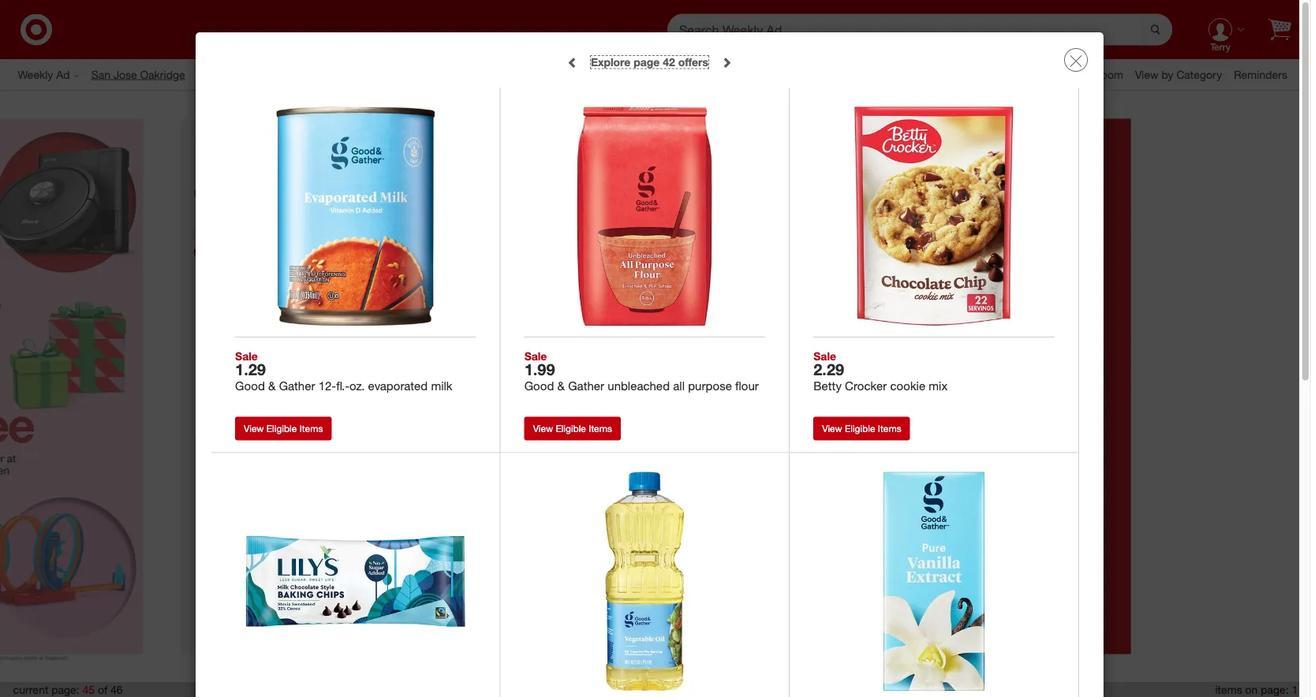 Task type: locate. For each thing, give the bounding box(es) containing it.
sale inside "sale 1.99 good & gather unbleached all purpose flour"
[[524, 350, 547, 363]]

1 eligible from the left
[[267, 423, 297, 435]]

current page: 45 of 46
[[13, 683, 123, 697]]

sale inside sale 1.29 good & gather 12-fl.-oz. evaporated milk
[[235, 350, 258, 363]]

good & gather 12-fl.-oz. evaporated milk link
[[235, 379, 476, 393]]

page 45 image
[[162, 100, 656, 673]]

2 eligible from the left
[[556, 423, 586, 435]]

2 view eligible items from the left
[[533, 423, 612, 435]]

view for 1.99
[[533, 423, 553, 435]]

view eligible items for 1.99
[[533, 423, 612, 435]]

of
[[98, 683, 107, 697]]

current
[[13, 683, 48, 697]]

all
[[673, 379, 685, 393]]

gather inside "sale 1.99 good & gather unbleached all purpose flour"
[[568, 379, 605, 393]]

fl.-
[[336, 379, 350, 393]]

2 horizontal spatial sale
[[814, 350, 836, 363]]

42
[[663, 55, 675, 69]]

items down unbleached
[[589, 423, 612, 435]]

eligible for 2.29
[[845, 423, 876, 435]]

gather inside sale 1.29 good & gather 12-fl.-oz. evaporated milk
[[279, 379, 315, 393]]

1 items from the left
[[300, 423, 323, 435]]

purpose
[[688, 379, 732, 393]]

sale
[[235, 350, 258, 363], [524, 350, 547, 363], [814, 350, 836, 363]]

&
[[268, 379, 276, 393], [558, 379, 565, 393]]

gather for 1.29
[[279, 379, 315, 393]]

page: left 1
[[1261, 683, 1289, 697]]

view for 2.29
[[822, 423, 842, 435]]

good inside sale 1.29 good & gather 12-fl.-oz. evaporated milk
[[235, 379, 265, 393]]

1 horizontal spatial view eligible items
[[533, 423, 612, 435]]

1 gather from the left
[[279, 379, 315, 393]]

1 & from the left
[[268, 379, 276, 393]]

san jose oakridge link
[[91, 67, 197, 82]]

& for 1.29
[[268, 379, 276, 393]]

0 horizontal spatial items
[[300, 423, 323, 435]]

lily's baking morsels image
[[241, 467, 471, 697]]

& inside sale 1.29 good & gather 12-fl.-oz. evaporated milk
[[268, 379, 276, 393]]

weekly
[[18, 67, 53, 81]]

explore page 42 offers
[[591, 55, 709, 69]]

sale for 1.29
[[235, 350, 258, 363]]

& for 1.99
[[558, 379, 565, 393]]

good & gather unbleached all purpose flour link
[[524, 379, 766, 393]]

view eligible items for 1.29
[[244, 423, 323, 435]]

2 horizontal spatial items
[[878, 423, 902, 435]]

view down 1.99
[[533, 423, 553, 435]]

0 horizontal spatial &
[[268, 379, 276, 393]]

page: left 45
[[51, 683, 79, 697]]

1 horizontal spatial items
[[589, 423, 612, 435]]

1 horizontal spatial &
[[558, 379, 565, 393]]

1 sale from the left
[[235, 350, 258, 363]]

1 horizontal spatial page:
[[1261, 683, 1289, 697]]

& right 1.29
[[268, 379, 276, 393]]

evaporated
[[368, 379, 428, 393]]

2 gather from the left
[[568, 379, 605, 393]]

page 46 image
[[656, 100, 1150, 673]]

gather
[[279, 379, 315, 393], [568, 379, 605, 393]]

view by category link
[[1135, 67, 1234, 81]]

good for 1.99
[[524, 379, 554, 393]]

go to target.com image
[[21, 14, 52, 45]]

form
[[668, 14, 1173, 45]]

items down 12-
[[300, 423, 323, 435]]

reminders
[[1234, 67, 1288, 81]]

cookie
[[891, 379, 926, 393]]

1 horizontal spatial eligible
[[556, 423, 586, 435]]

& inside "sale 1.99 good & gather unbleached all purpose flour"
[[558, 379, 565, 393]]

sale 1.99 good & gather unbleached all purpose flour
[[524, 350, 759, 393]]

2 horizontal spatial view eligible items
[[822, 423, 902, 435]]

view
[[1135, 67, 1159, 81], [244, 423, 264, 435], [533, 423, 553, 435], [822, 423, 842, 435]]

& right 1.99
[[558, 379, 565, 393]]

sale inside sale 2.29 betty crocker cookie mix
[[814, 350, 836, 363]]

2 good from the left
[[524, 379, 554, 393]]

3 eligible from the left
[[845, 423, 876, 435]]

0 horizontal spatial sale
[[235, 350, 258, 363]]

1 horizontal spatial sale
[[524, 350, 547, 363]]

1 horizontal spatial gather
[[568, 379, 605, 393]]

page 44 image
[[0, 100, 162, 673]]

3 view eligible items from the left
[[822, 423, 902, 435]]

2 horizontal spatial eligible
[[845, 423, 876, 435]]

milk
[[431, 379, 453, 393]]

items
[[300, 423, 323, 435], [589, 423, 612, 435], [878, 423, 902, 435]]

1 good from the left
[[235, 379, 265, 393]]

view eligible items
[[244, 423, 323, 435], [533, 423, 612, 435], [822, 423, 902, 435]]

2 sale from the left
[[524, 350, 547, 363]]

on
[[1246, 683, 1258, 697]]

good
[[235, 379, 265, 393], [524, 379, 554, 393]]

0 horizontal spatial view eligible items
[[244, 423, 323, 435]]

page:
[[51, 683, 79, 697], [1261, 683, 1289, 697]]

1 view eligible items from the left
[[244, 423, 323, 435]]

betty crocker cookie mix image
[[819, 101, 1049, 331]]

3 items from the left
[[878, 423, 902, 435]]

view down 1.29
[[244, 423, 264, 435]]

0 horizontal spatial gather
[[279, 379, 315, 393]]

eligible
[[267, 423, 297, 435], [556, 423, 586, 435], [845, 423, 876, 435]]

good & gather unbleached all purpose flour image
[[530, 101, 760, 331]]

chevron right image
[[721, 57, 732, 68]]

3 sale from the left
[[814, 350, 836, 363]]

betty
[[814, 379, 842, 393]]

2 items from the left
[[589, 423, 612, 435]]

0 horizontal spatial page:
[[51, 683, 79, 697]]

1 horizontal spatial good
[[524, 379, 554, 393]]

view your cart on target.com image
[[1269, 19, 1292, 41]]

view eligible items down crocker
[[822, 423, 902, 435]]

explore
[[591, 55, 631, 69]]

0 horizontal spatial eligible
[[267, 423, 297, 435]]

view eligible items down 1.99
[[533, 423, 612, 435]]

good inside "sale 1.99 good & gather unbleached all purpose flour"
[[524, 379, 554, 393]]

category
[[1177, 67, 1222, 81]]

0 horizontal spatial good
[[235, 379, 265, 393]]

view eligible items for 2.29
[[822, 423, 902, 435]]

2 & from the left
[[558, 379, 565, 393]]

gather right 1.99
[[568, 379, 605, 393]]

gather left 12-
[[279, 379, 315, 393]]

12-
[[319, 379, 336, 393]]

view eligible items down 12-
[[244, 423, 323, 435]]

view down betty
[[822, 423, 842, 435]]

items down cookie
[[878, 423, 902, 435]]



Task type: vqa. For each thing, say whether or not it's contained in the screenshot.
prices valid nov 12 - nov 18
no



Task type: describe. For each thing, give the bounding box(es) containing it.
sale for 2.29
[[814, 350, 836, 363]]

ad
[[56, 67, 70, 81]]

26
[[560, 62, 582, 87]]

flour
[[735, 379, 759, 393]]

oakridge
[[140, 67, 185, 81]]

view by category
[[1135, 67, 1222, 81]]

zoom
[[1095, 67, 1124, 81]]

-
[[588, 62, 595, 87]]

san
[[91, 67, 110, 81]]

by
[[1162, 67, 1174, 81]]

good & gather 48-oz. vegetable oil image
[[530, 467, 760, 697]]

explore page 42 of 46 element
[[591, 55, 709, 69]]

unbleached
[[608, 379, 670, 393]]

betty crocker cookie mix link
[[814, 379, 1055, 393]]

1.99
[[524, 360, 555, 379]]

prices valid nov 26 - dec 2
[[412, 62, 653, 87]]

items on page: 1
[[1216, 683, 1298, 697]]

valid
[[473, 62, 514, 87]]

chevron left image
[[567, 57, 578, 68]]

reminders link
[[1234, 67, 1300, 82]]

view for 1.29
[[244, 423, 264, 435]]

oz.
[[350, 379, 365, 393]]

jose
[[114, 67, 137, 81]]

1.29
[[235, 360, 266, 379]]

items
[[1216, 683, 1243, 697]]

sale 1.29 good & gather 12-fl.-oz. evaporated milk
[[235, 350, 453, 393]]

eligible for 1.99
[[556, 423, 586, 435]]

close image
[[1070, 55, 1083, 67]]

45
[[83, 683, 95, 697]]

page
[[634, 55, 660, 69]]

good & gather pure vanilla extract image
[[819, 467, 1049, 697]]

items for 1.29
[[300, 423, 323, 435]]

46
[[111, 683, 123, 697]]

san jose oakridge
[[91, 67, 185, 81]]

prices
[[412, 62, 467, 87]]

eligible for 1.29
[[267, 423, 297, 435]]

1 page: from the left
[[51, 683, 79, 697]]

sale for 1.99
[[524, 350, 547, 363]]

zoom link
[[1095, 67, 1135, 82]]

mix
[[929, 379, 948, 393]]

view left by
[[1135, 67, 1159, 81]]

1
[[1292, 683, 1298, 697]]

2
[[642, 62, 653, 87]]

2.29
[[814, 360, 844, 379]]

gather for 1.99
[[568, 379, 605, 393]]

2 page: from the left
[[1261, 683, 1289, 697]]

offers
[[678, 55, 709, 69]]

sale 2.29 betty crocker cookie mix
[[814, 350, 948, 393]]

good & gather 12-fl.-oz. evaporated milk image
[[241, 101, 471, 331]]

zoom-in element
[[1095, 67, 1124, 81]]

weekly ad
[[18, 67, 70, 81]]

crocker
[[845, 379, 887, 393]]

dec
[[601, 62, 636, 87]]

items for 1.99
[[589, 423, 612, 435]]

items for 2.29
[[878, 423, 902, 435]]

weekly ad link
[[18, 67, 91, 82]]

nov
[[520, 62, 555, 87]]

good for 1.29
[[235, 379, 265, 393]]



